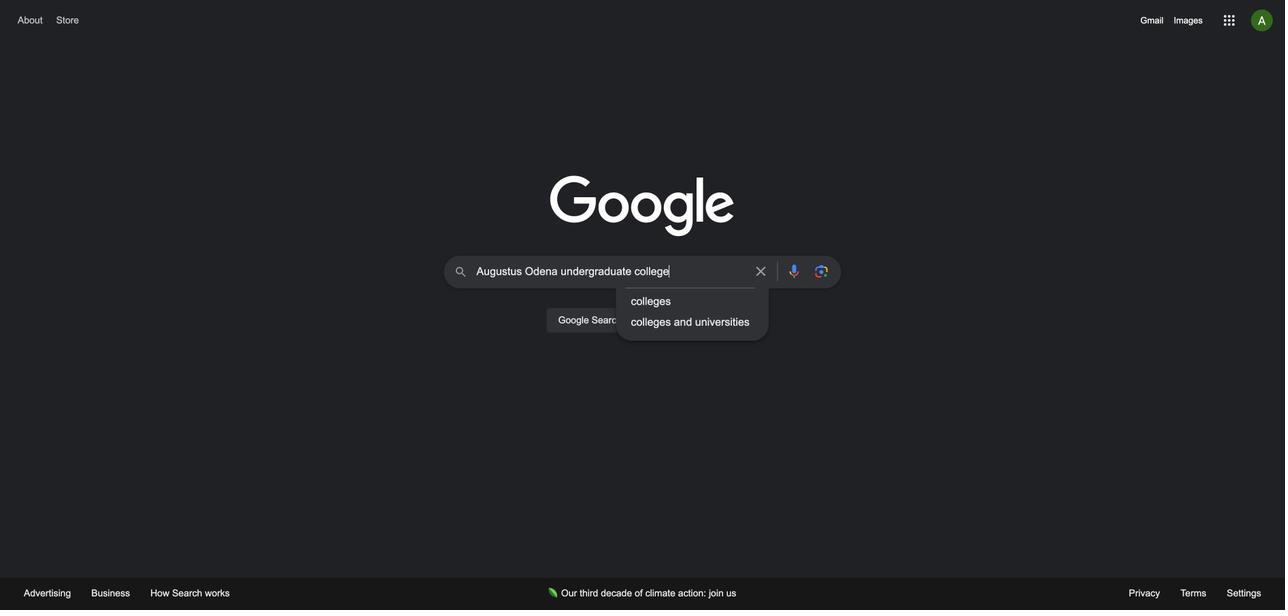 Task type: locate. For each thing, give the bounding box(es) containing it.
Search text field
[[477, 264, 745, 282]]

google image
[[550, 176, 735, 238]]

None search field
[[14, 252, 1271, 348]]

list box
[[616, 291, 769, 333]]



Task type: vqa. For each thing, say whether or not it's contained in the screenshot.
Recents Button
no



Task type: describe. For each thing, give the bounding box(es) containing it.
search by image image
[[813, 263, 830, 280]]

search by voice image
[[786, 263, 802, 280]]



